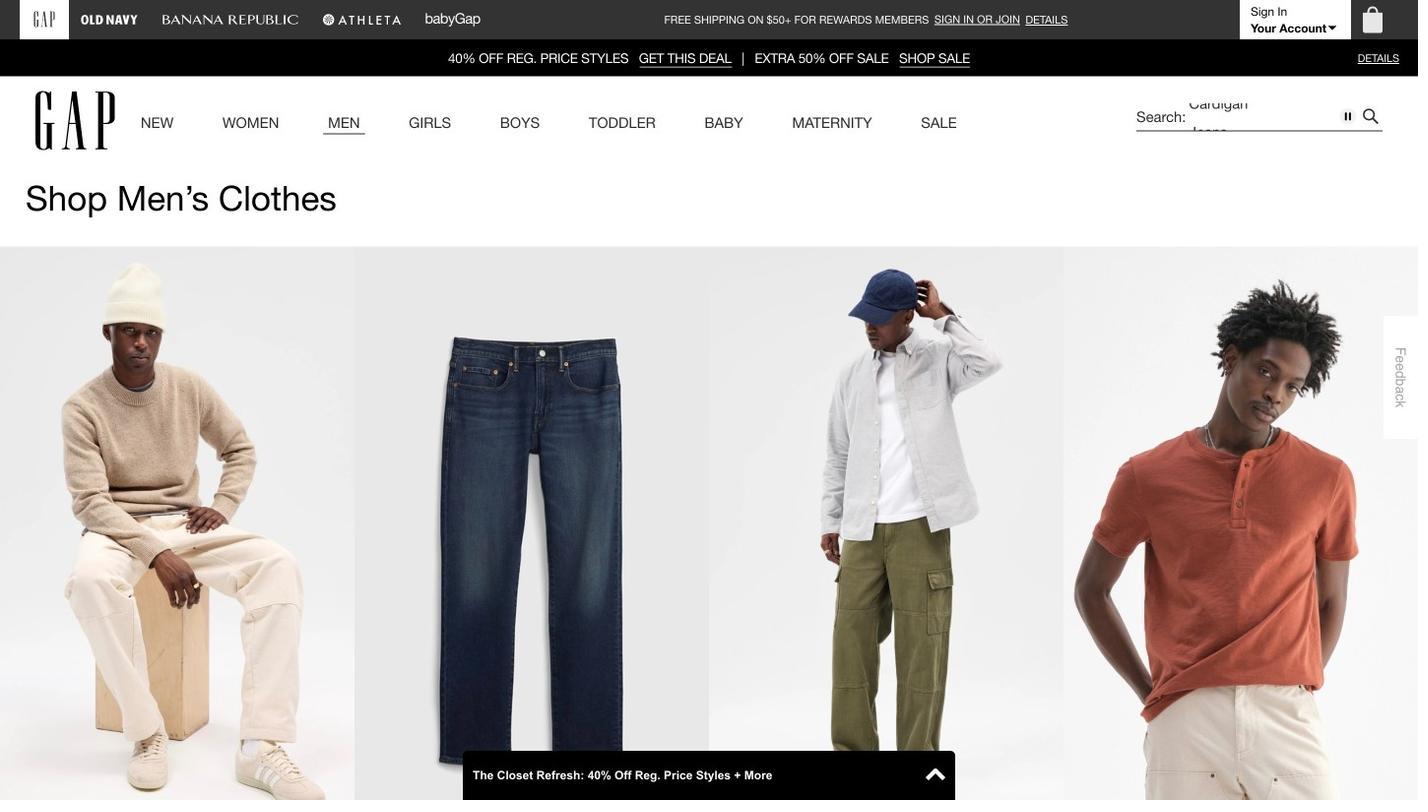 Task type: vqa. For each thing, say whether or not it's contained in the screenshot.
search Search Field
yes



Task type: describe. For each thing, give the bounding box(es) containing it.
athleta image
[[322, 8, 402, 32]]

pants image
[[709, 247, 1064, 801]]

gap image
[[34, 11, 55, 27]]

old navy image
[[81, 8, 138, 32]]

40% off reg. price styles image
[[0, 39, 1419, 76]]

banana republic image
[[162, 8, 298, 32]]



Task type: locate. For each thing, give the bounding box(es) containing it.
search search field
[[1137, 102, 1357, 131]]

tees image
[[1064, 247, 1419, 801]]

new arrivals image
[[0, 247, 355, 801]]

jeans image
[[355, 247, 709, 801]]

None search field
[[1117, 64, 1383, 264]]

open my account menu image
[[1328, 25, 1338, 31]]

gap logo image
[[35, 91, 115, 150]]

baby gap image
[[426, 13, 481, 26]]



